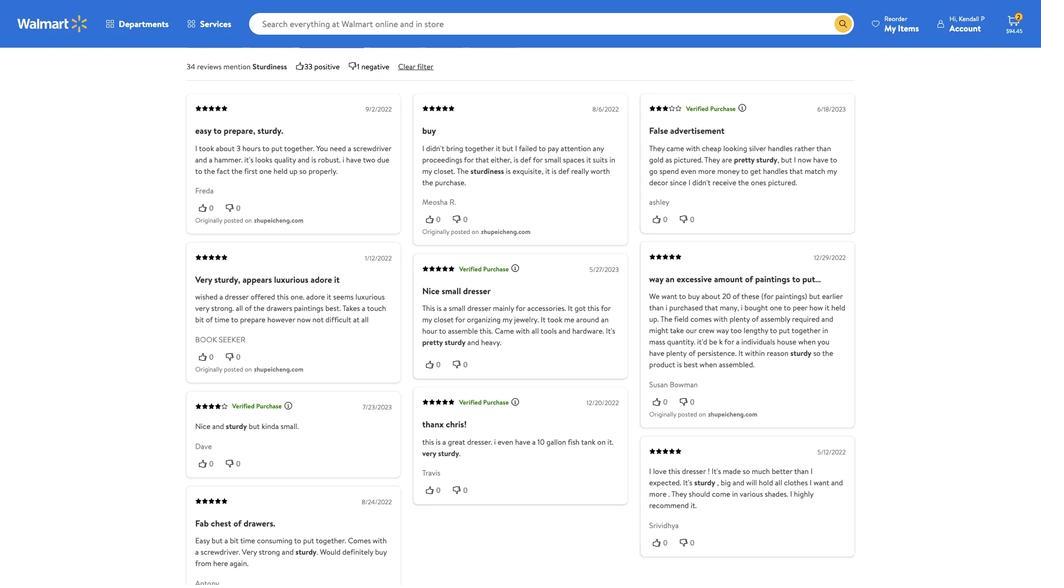 Task type: vqa. For each thing, say whether or not it's contained in the screenshot.
Verified Purchase for Nice small dresser
yes



Task type: describe. For each thing, give the bounding box(es) containing it.
see more button
[[527, 31, 563, 42]]

verified purchase information image up the small. at the left of page
[[284, 402, 293, 411]]

appearance (64)
[[332, 12, 387, 23]]

paintings inside wished a dresser offered this one. adore it seems luxurious very strong. all of the drawers paintings best. takes a touch bit of time to prepare however now not difficult at all
[[294, 303, 324, 314]]

sturdy down house
[[791, 348, 812, 359]]

a up screwdriver.
[[225, 536, 228, 547]]

took inside this is a small dresser mainly for accessories. it got this for my closet for organizing my jewelry. it took me around an hour to assemble this. came with all tools and hardware. it's pretty sturdy and heavy.
[[548, 315, 563, 325]]

12/20/2022
[[587, 399, 619, 408]]

0 vertical spatial plenty
[[730, 314, 750, 325]]

wished
[[195, 292, 218, 303]]

now inside wished a dresser offered this one. adore it seems luxurious very strong. all of the drawers paintings best. takes a touch bit of time to prepare however now not difficult at all
[[297, 315, 311, 325]]

from
[[195, 559, 212, 569]]

color
[[477, 34, 496, 44]]

came
[[495, 326, 514, 337]]

about inside we want to buy about 20 of these (for paintings) but earlier than i purchased that many, i bought one to peer how it held up. the field comes with plenty of assembly required and might take our crew way too lengthy to put together in mass quantity. it'd be k for a individuals house when you have plenty of persistence. it within reason
[[702, 291, 721, 302]]

need
[[330, 143, 346, 153]]

a inside we want to buy about 20 of these (for paintings) but earlier than i purchased that many, i bought one to peer how it held up. the field comes with plenty of assembly required and might take our crew way too lengthy to put together in mass quantity. it'd be k for a individuals house when you have plenty of persistence. it within reason
[[736, 337, 740, 348]]

is down either,
[[506, 166, 511, 176]]

the inside "so the product is best when assembled."
[[823, 348, 834, 359]]

robust.
[[318, 154, 341, 165]]

made
[[723, 467, 741, 477]]

this inside wished a dresser offered this one. adore it seems luxurious very strong. all of the drawers paintings best. takes a touch bit of time to prepare however now not difficult at all
[[277, 292, 289, 303]]

originally posted on zhupeicheng.com for very sturdy, appears luxurious adore it
[[195, 365, 304, 374]]

verified purchase information image for thanx chris!
[[511, 398, 520, 407]]

difficult
[[326, 315, 352, 325]]

5/12/2022
[[818, 448, 846, 457]]

decor
[[650, 177, 669, 188]]

really
[[571, 166, 589, 176]]

2 horizontal spatial it's
[[712, 467, 721, 477]]

to inside this is a small dresser mainly for accessories. it got this for my closet for organizing my jewelry. it took me around an hour to assemble this. came with all tools and hardware. it's pretty sturdy and heavy.
[[439, 326, 446, 337]]

susan bowman
[[650, 380, 698, 390]]

i right many,
[[741, 303, 743, 313]]

reorder
[[885, 14, 908, 23]]

in inside , big and will hold all clothes i want and more . they should come in various shades. i highly recommend it.
[[733, 489, 738, 500]]

, for sturdy
[[718, 478, 719, 489]]

i inside "this is a great dresser. i even have a 10 gallon fish tank on it. very sturdy ."
[[494, 437, 496, 448]]

5/27/2023
[[590, 265, 619, 274]]

it up seems
[[334, 274, 340, 286]]

of inside way an excessive amount of paintings to put together
[[745, 273, 753, 285]]

on for very sturdy, appears luxurious adore it
[[245, 365, 252, 374]]

1 horizontal spatial it's
[[683, 478, 693, 489]]

chest
[[211, 518, 231, 530]]

a right need
[[348, 143, 352, 153]]

handles inside the , but i now have to go spend even more money to get handles that match my decor since i didn't receive the ones pictured.
[[763, 166, 788, 176]]

and down the me
[[559, 326, 571, 337]]

, for pretty sturdy
[[778, 154, 780, 165]]

verified purchase for nice small dresser
[[459, 264, 509, 274]]

a up the strong.
[[220, 292, 223, 303]]

held inside we want to buy about 20 of these (for paintings) but earlier than i purchased that many, i bought one to peer how it held up. the field comes with plenty of assembly required and might take our crew way too lengthy to put together in mass quantity. it'd be k for a individuals house when you have plenty of persistence. it within reason
[[832, 303, 846, 313]]

this inside "this is a great dresser. i even have a 10 gallon fish tank on it. very sturdy ."
[[422, 437, 434, 448]]

it inside wished a dresser offered this one. adore it seems luxurious very strong. all of the drawers paintings best. takes a touch bit of time to prepare however now not difficult at all
[[327, 292, 332, 303]]

the inside is exquisite, it is def really worth the purchase.
[[422, 177, 433, 188]]

a down easy
[[195, 547, 199, 558]]

this inside i love this dresser ! it's made so much better than i expected. it's
[[669, 467, 681, 477]]

list item containing sturdiness
[[298, 31, 365, 48]]

one.
[[291, 292, 305, 303]]

all right at
[[362, 315, 369, 325]]

that inside we want to buy about 20 of these (for paintings) but earlier than i purchased that many, i bought one to peer how it held up. the field comes with plenty of assembly required and might take our crew way too lengthy to put together in mass quantity. it'd be k for a individuals house when you have plenty of persistence. it within reason
[[705, 303, 718, 313]]

is down pay
[[552, 166, 557, 176]]

instructions
[[469, 12, 508, 23]]

1 horizontal spatial it
[[568, 303, 573, 314]]

dresser (41)
[[195, 34, 235, 44]]

touch
[[367, 303, 386, 314]]

too
[[731, 326, 742, 336]]

sturdy left would at the left bottom
[[296, 547, 317, 558]]

together inside way an excessive amount of paintings to put together
[[650, 288, 683, 300]]

takes
[[343, 303, 360, 314]]

srividhya
[[650, 521, 679, 531]]

0 vertical spatial adore
[[311, 274, 332, 286]]

on for way an excessive amount of paintings to put together
[[699, 410, 706, 419]]

posted for very sturdy, appears luxurious adore it
[[224, 365, 243, 374]]

way an excessive amount of paintings to put together
[[650, 273, 816, 300]]

for up jewelry.
[[516, 303, 526, 314]]

all inside this is a small dresser mainly for accessories. it got this for my closet for organizing my jewelry. it took me around an hour to assemble this. came with all tools and hardware. it's pretty sturdy and heavy.
[[532, 326, 539, 337]]

we
[[650, 291, 660, 302]]

together. inside i took about 3 hours to put together. you need a screwdriver and a hammer. it's looks quality and is robust. i have two due to the fact the first one held up so properly.
[[284, 143, 315, 153]]

quality (61)
[[409, 12, 447, 23]]

my up came
[[503, 315, 513, 325]]

quantity.
[[667, 337, 696, 348]]

list item containing assembly
[[187, 9, 252, 26]]

all right the strong.
[[236, 303, 243, 314]]

it inside we want to buy about 20 of these (for paintings) but earlier than i purchased that many, i bought one to peer how it held up. the field comes with plenty of assembly required and might take our crew way too lengthy to put together in mass quantity. it'd be k for a individuals house when you have plenty of persistence. it within reason
[[739, 348, 744, 359]]

and right big
[[733, 478, 745, 489]]

individuals
[[742, 337, 776, 348]]

but inside we want to buy about 20 of these (for paintings) but earlier than i purchased that many, i bought one to peer how it held up. the field comes with plenty of assembly required and might take our crew way too lengthy to put together in mass quantity. it'd be k for a individuals house when you have plenty of persistence. it within reason
[[810, 291, 821, 302]]

dresser.
[[467, 437, 493, 448]]

our
[[686, 326, 697, 336]]

put inside "easy but a bit time consuming to put together. comes with a screwdriver. very strong and"
[[303, 536, 314, 547]]

i left purchased
[[666, 303, 668, 313]]

originally posted on zhupeicheng.com for way an excessive amount of paintings to put together
[[650, 410, 758, 419]]

0 vertical spatial luxurious
[[274, 274, 309, 286]]

so the product is best when assembled.
[[650, 348, 834, 370]]

nice and sturdy but kinda small.
[[195, 422, 299, 432]]

nice small dresser
[[422, 285, 491, 297]]

of down the strong.
[[206, 315, 213, 325]]

verified for chris!
[[459, 398, 482, 407]]

list containing assembly
[[187, 9, 855, 26]]

pretty sturdy
[[734, 154, 778, 165]]

not
[[313, 315, 324, 325]]

this is a great dresser. i even have a 10 gallon fish tank on it. very sturdy .
[[422, 437, 614, 459]]

the left fact
[[204, 166, 215, 176]]

easy
[[195, 125, 212, 137]]

to up looks
[[263, 143, 270, 153]]

it. inside , big and will hold all clothes i want and more . they should come in various shades. i highly recommend it.
[[691, 501, 697, 511]]

bowman
[[670, 380, 698, 390]]

is inside this is a small dresser mainly for accessories. it got this for my closet for organizing my jewelry. it took me around an hour to assemble this. came with all tools and hardware. it's pretty sturdy and heavy.
[[437, 303, 442, 314]]

originally posted on zhupeicheng.com for easy to prepare, sturdy.
[[195, 216, 304, 225]]

(41) for clothes (41)
[[627, 12, 640, 23]]

(61)
[[435, 12, 447, 23]]

list item containing price
[[536, 9, 587, 26]]

hammer.
[[214, 154, 243, 165]]

purchase for thanx chris!
[[483, 398, 509, 407]]

bit inside "easy but a bit time consuming to put together. comes with a screwdriver. very strong and"
[[230, 536, 239, 547]]

purchase for nice small dresser
[[483, 264, 509, 274]]

originally posted on zhupeicheng.com for buy
[[422, 227, 531, 236]]

verified purchase for thanx chris!
[[459, 398, 509, 407]]

this is a small dresser mainly for accessories. it got this for my closet for organizing my jewelry. it took me around an hour to assemble this. came with all tools and hardware. it's pretty sturdy and heavy.
[[422, 303, 616, 348]]

zhupeicheng.com for way an excessive amount of paintings to put together
[[708, 410, 758, 419]]

but inside the , but i now have to go spend even more money to get handles that match my decor since i didn't receive the ones pictured.
[[782, 154, 793, 165]]

sturdiness inside see more list
[[307, 34, 341, 44]]

properly.
[[309, 166, 338, 176]]

the inside wished a dresser offered this one. adore it seems luxurious very strong. all of the drawers paintings best. takes a touch bit of time to prepare however now not difficult at all
[[254, 303, 265, 314]]

positive
[[314, 61, 340, 72]]

very inside wished a dresser offered this one. adore it seems luxurious very strong. all of the drawers paintings best. takes a touch bit of time to prepare however now not difficult at all
[[195, 303, 209, 314]]

my down the this
[[422, 315, 432, 325]]

for up sturdiness
[[464, 154, 474, 165]]

instructions (50)
[[469, 12, 523, 23]]

on inside "this is a great dresser. i even have a 10 gallon fish tank on it. very sturdy ."
[[598, 437, 606, 448]]

and left hammer.
[[195, 154, 207, 165]]

drawers.
[[244, 518, 276, 530]]

now inside the , but i now have to go spend even more money to get handles that match my decor since i didn't receive the ones pictured.
[[798, 154, 812, 165]]

to up the freda
[[195, 166, 202, 176]]

is inside i didn't bring together it but i failed to pay attention any proceedings for that either, is def for small spaces it suits in my closet. the
[[514, 154, 519, 165]]

however
[[267, 315, 295, 325]]

2
[[1018, 12, 1021, 22]]

of right chest
[[234, 518, 242, 530]]

with inside they came with cheap looking silver handles rather than gold as pictured. they are
[[686, 143, 700, 153]]

the right fact
[[232, 166, 243, 176]]

suits
[[593, 154, 608, 165]]

one inside we want to buy about 20 of these (for paintings) but earlier than i purchased that many, i bought one to peer how it held up. the field comes with plenty of assembly required and might take our crew way too lengthy to put together in mass quantity. it'd be k for a individuals house when you have plenty of persistence. it within reason
[[770, 303, 783, 313]]

of up 'lengthy'
[[752, 314, 759, 325]]

have inside the , but i now have to go spend even more money to get handles that match my decor since i didn't receive the ones pictured.
[[814, 154, 829, 165]]

it inside is exquisite, it is def really worth the purchase.
[[546, 166, 550, 176]]

and down assemble
[[468, 338, 480, 348]]

buy for we want to buy about 20 of these (for paintings) but earlier than i purchased that many, i bought one to peer how it held up. the field comes with plenty of assembly required and might take our crew way too lengthy to put together in mass quantity. it'd be k for a individuals house when you have plenty of persistence. it within reason
[[688, 291, 700, 302]]

two
[[363, 154, 376, 165]]

for right the got
[[601, 303, 611, 314]]

easy to prepare, sturdy.
[[195, 125, 283, 137]]

to inside way an excessive amount of paintings to put together
[[793, 273, 801, 285]]

you
[[316, 143, 328, 153]]

together. inside "easy but a bit time consuming to put together. comes with a screwdriver. very strong and"
[[316, 536, 346, 547]]

my
[[885, 22, 896, 34]]

take
[[670, 326, 684, 336]]

originally for buy
[[422, 227, 450, 236]]

0 vertical spatial they
[[650, 143, 665, 153]]

quality
[[409, 12, 433, 23]]

and left kinda
[[212, 422, 224, 432]]

on for buy
[[472, 227, 479, 236]]

9/2/2022
[[366, 105, 392, 114]]

bring
[[447, 143, 464, 153]]

to left "get"
[[742, 166, 749, 176]]

to down assembly
[[770, 326, 777, 336]]

kinda
[[262, 422, 279, 432]]

a left hammer.
[[209, 154, 213, 165]]

even inside "this is a great dresser. i even have a 10 gallon fish tank on it. very sturdy ."
[[498, 437, 514, 448]]

with inside "easy but a bit time consuming to put together. comes with a screwdriver. very strong and"
[[373, 536, 387, 547]]

originally for easy to prepare, sturdy.
[[195, 216, 222, 225]]

33 positive
[[305, 61, 340, 72]]

it left suits
[[587, 154, 591, 165]]

failed
[[519, 143, 537, 153]]

(45)
[[564, 12, 578, 23]]

assembly
[[195, 12, 227, 23]]

verified purchase for false advertisement
[[686, 104, 736, 113]]

0 vertical spatial very
[[195, 274, 212, 286]]

it'd
[[698, 337, 708, 348]]

of up 'best'
[[689, 348, 696, 359]]

(38)
[[272, 34, 285, 44]]

(106)
[[294, 12, 310, 23]]

to up purchased
[[679, 291, 687, 302]]

handles inside they came with cheap looking silver handles rather than gold as pictured. they are
[[768, 143, 793, 153]]

very inside "easy but a bit time consuming to put together. comes with a screwdriver. very strong and"
[[242, 547, 257, 558]]

verified for small
[[459, 264, 482, 274]]

put inside i took about 3 hours to put together. you need a screwdriver and a hammer. it's looks quality and is robust. i have two due to the fact the first one held up so properly.
[[272, 143, 283, 153]]

verified purchase up nice and sturdy but kinda small.
[[232, 402, 282, 411]]

kendall
[[959, 14, 980, 23]]

dresser inside i love this dresser ! it's made so much better than i expected. it's
[[682, 467, 706, 477]]

so inside "so the product is best when assembled."
[[814, 348, 821, 359]]

better
[[772, 467, 793, 477]]

when inside "so the product is best when assembled."
[[700, 360, 718, 370]]

i love this dresser ! it's made so much better than i expected. it's
[[650, 467, 813, 489]]

various
[[740, 489, 763, 500]]

def inside is exquisite, it is def really worth the purchase.
[[559, 166, 570, 176]]

search icon image
[[839, 20, 848, 28]]

items
[[898, 22, 920, 34]]

a left great
[[443, 437, 446, 448]]

1 horizontal spatial pretty
[[734, 154, 755, 165]]

0 vertical spatial buy
[[422, 125, 436, 137]]

clothes
[[600, 12, 625, 23]]

have inside i took about 3 hours to put together. you need a screwdriver and a hammer. it's looks quality and is robust. i have two due to the fact the first one held up so properly.
[[346, 154, 362, 165]]

a right takes
[[362, 303, 366, 314]]

assembled.
[[719, 360, 755, 370]]

Walmart Site-Wide search field
[[249, 13, 855, 35]]

are
[[722, 154, 733, 165]]

sturdy inside this is a small dresser mainly for accessories. it got this for my closet for organizing my jewelry. it took me around an hour to assemble this. came with all tools and hardware. it's pretty sturdy and heavy.
[[445, 338, 466, 348]]

we want to buy about 20 of these (for paintings) but earlier than i purchased that many, i bought one to peer how it held up. the field comes with plenty of assembly required and might take our crew way too lengthy to put together in mass quantity. it'd be k for a individuals house when you have plenty of persistence. it within reason
[[650, 291, 846, 359]]

put inside way an excessive amount of paintings to put together
[[803, 273, 816, 285]]

it up either,
[[496, 143, 501, 153]]

list item containing value
[[370, 31, 420, 48]]

as
[[666, 154, 672, 165]]

will
[[747, 478, 757, 489]]

see
[[527, 31, 541, 42]]

one inside i took about 3 hours to put together. you need a screwdriver and a hammer. it's looks quality and is robust. i have two due to the fact the first one held up so properly.
[[260, 166, 272, 176]]

purchased
[[670, 303, 703, 313]]

clear filter button
[[398, 61, 434, 72]]

thanx
[[422, 419, 444, 431]]

but left kinda
[[249, 422, 260, 432]]

purchase up kinda
[[256, 402, 282, 411]]

$94.45
[[1007, 27, 1023, 34]]

an inside way an excessive amount of paintings to put together
[[666, 273, 675, 285]]

list item containing fit
[[425, 31, 464, 48]]

of right 20
[[733, 291, 740, 302]]

def inside i didn't bring together it but i failed to pay attention any proceedings for that either, is def for small spaces it suits in my closet. the
[[521, 154, 532, 165]]

zhupeicheng.com for very sturdy, appears luxurious adore it
[[254, 365, 304, 374]]

at
[[353, 315, 360, 325]]

i took about 3 hours to put together. you need a screwdriver and a hammer. it's looks quality and is robust. i have two due to the fact the first one held up so properly.
[[195, 143, 392, 176]]

but inside i didn't bring together it but i failed to pay attention any proceedings for that either, is def for small spaces it suits in my closet. the
[[503, 143, 514, 153]]



Task type: locate. For each thing, give the bounding box(es) containing it.
1 horizontal spatial now
[[798, 154, 812, 165]]

it down accessories.
[[541, 315, 546, 325]]

get
[[751, 166, 762, 176]]

1 horizontal spatial even
[[681, 166, 697, 176]]

1 vertical spatial more
[[650, 489, 667, 500]]

appearance
[[332, 12, 371, 23]]

would
[[320, 547, 341, 558]]

1 vertical spatial plenty
[[667, 348, 687, 359]]

(41) inside list
[[627, 12, 640, 23]]

(41) for dresser (41)
[[223, 34, 235, 44]]

paintings inside way an excessive amount of paintings to put together
[[756, 273, 791, 285]]

0 horizontal spatial way
[[650, 273, 664, 285]]

but up how
[[810, 291, 821, 302]]

is inside "so the product is best when assembled."
[[677, 360, 682, 370]]

1 horizontal spatial pictured.
[[769, 177, 798, 188]]

reason
[[767, 348, 789, 359]]

i inside i took about 3 hours to put together. you need a screwdriver and a hammer. it's looks quality and is robust. i have two due to the fact the first one held up so properly.
[[195, 143, 197, 153]]

1 vertical spatial adore
[[306, 292, 325, 303]]

1 vertical spatial def
[[559, 166, 570, 176]]

2 horizontal spatial buy
[[688, 291, 700, 302]]

it's inside this is a small dresser mainly for accessories. it got this for my closet for organizing my jewelry. it took me around an hour to assemble this. came with all tools and hardware. it's pretty sturdy and heavy.
[[606, 326, 616, 337]]

spend
[[660, 166, 679, 176]]

verified up nice and sturdy but kinda small.
[[232, 402, 255, 411]]

list item
[[187, 9, 252, 26], [256, 9, 319, 26], [323, 9, 396, 26], [400, 9, 456, 26], [460, 9, 532, 26], [536, 9, 587, 26], [591, 9, 648, 26], [187, 31, 244, 48], [248, 31, 294, 48], [298, 31, 365, 48], [370, 31, 420, 48], [425, 31, 464, 48], [469, 31, 519, 48]]

is left 'best'
[[677, 360, 682, 370]]

strong
[[259, 547, 280, 558]]

with inside this is a small dresser mainly for accessories. it got this for my closet for organizing my jewelry. it took me around an hour to assemble this. came with all tools and hardware. it's pretty sturdy and heavy.
[[516, 326, 530, 337]]

small.
[[281, 422, 299, 432]]

1 horizontal spatial than
[[795, 467, 809, 477]]

20
[[723, 291, 731, 302]]

way inside way an excessive amount of paintings to put together
[[650, 273, 664, 285]]

!
[[708, 467, 710, 477]]

adore inside wished a dresser offered this one. adore it seems luxurious very strong. all of the drawers paintings best. takes a touch bit of time to prepare however now not difficult at all
[[306, 292, 325, 303]]

1 vertical spatial pictured.
[[769, 177, 798, 188]]

to up paintings)
[[793, 273, 801, 285]]

and inside "easy but a bit time consuming to put together. comes with a screwdriver. very strong and"
[[282, 547, 294, 558]]

0 vertical spatial one
[[260, 166, 272, 176]]

reorder my items
[[885, 14, 920, 34]]

purchase up mainly
[[483, 264, 509, 274]]

0 vertical spatial that
[[476, 154, 489, 165]]

luxurious
[[274, 274, 309, 286], [356, 292, 385, 303]]

to right easy
[[214, 125, 222, 137]]

buy up purchased
[[688, 291, 700, 302]]

very up "wished"
[[195, 274, 212, 286]]

2 vertical spatial small
[[449, 303, 466, 314]]

i right dresser.
[[494, 437, 496, 448]]

it's right !
[[712, 467, 721, 477]]

have inside we want to buy about 20 of these (for paintings) but earlier than i purchased that many, i bought one to peer how it held up. the field comes with plenty of assembly required and might take our crew way too lengthy to put together in mass quantity. it'd be k for a individuals house when you have plenty of persistence. it within reason
[[650, 348, 665, 359]]

i didn't bring together it but i failed to pay attention any proceedings for that either, is def for small spaces it suits in my closet. the
[[422, 143, 616, 176]]

that inside the , but i now have to go spend even more money to get handles that match my decor since i didn't receive the ones pictured.
[[790, 166, 803, 176]]

dresser
[[463, 285, 491, 297], [225, 292, 249, 303], [468, 303, 491, 314], [682, 467, 706, 477]]

it. inside "this is a great dresser. i even have a 10 gallon fish tank on it. very sturdy ."
[[608, 437, 614, 448]]

1 horizontal spatial one
[[770, 303, 783, 313]]

2 horizontal spatial that
[[790, 166, 803, 176]]

that for handles
[[790, 166, 803, 176]]

0 horizontal spatial took
[[199, 143, 214, 153]]

1 vertical spatial small
[[442, 285, 461, 297]]

but inside "easy but a bit time consuming to put together. comes with a screwdriver. very strong and"
[[212, 536, 223, 547]]

more up "receive"
[[699, 166, 716, 176]]

r.
[[450, 197, 456, 207]]

didn't left "receive"
[[693, 177, 711, 188]]

so inside i took about 3 hours to put together. you need a screwdriver and a hammer. it's looks quality and is robust. i have two due to the fact the first one held up so properly.
[[300, 166, 307, 176]]

0 horizontal spatial .
[[317, 547, 318, 558]]

0 vertical spatial together
[[465, 143, 494, 153]]

2 horizontal spatial it
[[739, 348, 744, 359]]

one down looks
[[260, 166, 272, 176]]

is right either,
[[514, 154, 519, 165]]

consuming
[[257, 536, 293, 547]]

small inside this is a small dresser mainly for accessories. it got this for my closet for organizing my jewelry. it took me around an hour to assemble this. came with all tools and hardware. it's pretty sturdy and heavy.
[[449, 303, 466, 314]]

on
[[245, 216, 252, 225], [472, 227, 479, 236], [245, 365, 252, 374], [699, 410, 706, 419], [598, 437, 606, 448]]

1
[[357, 61, 360, 72]]

0 vertical spatial pictured.
[[674, 154, 703, 165]]

ashley
[[650, 197, 670, 207]]

put up paintings)
[[803, 273, 816, 285]]

now left not
[[297, 315, 311, 325]]

0 horizontal spatial when
[[700, 360, 718, 370]]

fish
[[568, 437, 580, 448]]

sturdy left kinda
[[226, 422, 247, 432]]

is inside "this is a great dresser. i even have a 10 gallon fish tank on it. very sturdy ."
[[436, 437, 441, 448]]

originally down meosha
[[422, 227, 450, 236]]

and inside we want to buy about 20 of these (for paintings) but earlier than i purchased that many, i bought one to peer how it held up. the field comes with plenty of assembly required and might take our crew way too lengthy to put together in mass quantity. it'd be k for a individuals house when you have plenty of persistence. it within reason
[[822, 314, 834, 325]]

than down we
[[650, 303, 664, 313]]

than up clothes
[[795, 467, 809, 477]]

gold
[[650, 154, 664, 165]]

1 vertical spatial an
[[601, 315, 609, 325]]

put
[[272, 143, 283, 153], [803, 273, 816, 285], [779, 326, 790, 336], [303, 536, 314, 547]]

1 horizontal spatial when
[[799, 337, 816, 348]]

1 vertical spatial it
[[541, 315, 546, 325]]

0 vertical spatial small
[[545, 154, 561, 165]]

with inside we want to buy about 20 of these (for paintings) but earlier than i purchased that many, i bought one to peer how it held up. the field comes with plenty of assembly required and might take our crew way too lengthy to put together in mass quantity. it'd be k for a individuals house when you have plenty of persistence. it within reason
[[714, 314, 728, 325]]

very sturdy, appears luxurious adore it
[[195, 274, 340, 286]]

than inside we want to buy about 20 of these (for paintings) but earlier than i purchased that many, i bought one to peer how it held up. the field comes with plenty of assembly required and might take our crew way too lengthy to put together in mass quantity. it'd be k for a individuals house when you have plenty of persistence. it within reason
[[650, 303, 664, 313]]

0 horizontal spatial it.
[[608, 437, 614, 448]]

time inside wished a dresser offered this one. adore it seems luxurious very strong. all of the drawers paintings best. takes a touch bit of time to prepare however now not difficult at all
[[215, 315, 230, 325]]

list item containing color
[[469, 31, 519, 48]]

sturdy down !
[[695, 478, 716, 489]]

dresser inside this is a small dresser mainly for accessories. it got this for my closet for organizing my jewelry. it took me around an hour to assemble this. came with all tools and hardware. it's pretty sturdy and heavy.
[[468, 303, 491, 314]]

1 horizontal spatial it.
[[691, 501, 697, 511]]

and down '5/12/2022'
[[832, 478, 843, 489]]

list item containing size
[[248, 31, 294, 48]]

more inside , big and will hold all clothes i want and more . they should come in various shades. i highly recommend it.
[[650, 489, 667, 500]]

1 vertical spatial pretty
[[422, 338, 443, 348]]

pictured. right ones
[[769, 177, 798, 188]]

1 horizontal spatial sturdiness
[[307, 34, 341, 44]]

want inside , big and will hold all clothes i want and more . they should come in various shades. i highly recommend it.
[[814, 478, 830, 489]]

about up hammer.
[[216, 143, 235, 153]]

the for way an excessive amount of paintings to put together
[[661, 314, 673, 325]]

0 vertical spatial even
[[681, 166, 697, 176]]

, inside , big and will hold all clothes i want and more . they should come in various shades. i highly recommend it.
[[718, 478, 719, 489]]

see more list
[[187, 31, 855, 48]]

so up will
[[743, 467, 750, 477]]

2 vertical spatial it's
[[683, 478, 693, 489]]

my
[[422, 166, 432, 176], [828, 166, 837, 176], [422, 315, 432, 325], [503, 315, 513, 325]]

time down the strong.
[[215, 315, 230, 325]]

way
[[650, 273, 664, 285], [717, 326, 729, 336]]

hi,
[[950, 14, 958, 23]]

held down earlier
[[832, 303, 846, 313]]

1 horizontal spatial very
[[242, 547, 257, 558]]

small up closet at the bottom
[[442, 285, 461, 297]]

verified purchase up nice small dresser
[[459, 264, 509, 274]]

0 vertical spatial def
[[521, 154, 532, 165]]

it's
[[606, 326, 616, 337], [712, 467, 721, 477], [683, 478, 693, 489]]

way up we
[[650, 273, 664, 285]]

, but i now have to go spend even more money to get handles that match my decor since i didn't receive the ones pictured.
[[650, 154, 838, 188]]

1 horizontal spatial together
[[650, 288, 683, 300]]

my right match
[[828, 166, 837, 176]]

(41) down services
[[223, 34, 235, 44]]

2 vertical spatial it
[[739, 348, 744, 359]]

they for ,
[[672, 489, 687, 500]]

that for for
[[476, 154, 489, 165]]

very up travis
[[422, 448, 436, 459]]

zhupeicheng.com for easy to prepare, sturdy.
[[254, 216, 304, 225]]

you
[[818, 337, 830, 348]]

1 vertical spatial together.
[[316, 536, 346, 547]]

1 vertical spatial the
[[661, 314, 673, 325]]

originally down susan
[[650, 410, 677, 419]]

posted
[[224, 216, 243, 225], [451, 227, 470, 236], [224, 365, 243, 374], [678, 410, 698, 419]]

dave
[[195, 441, 212, 452]]

fit
[[433, 34, 442, 44]]

they down cheap
[[705, 154, 720, 165]]

together inside i didn't bring together it but i failed to pay attention any proceedings for that either, is def for small spaces it suits in my closet. the
[[465, 143, 494, 153]]

posted for buy
[[451, 227, 470, 236]]

this inside this is a small dresser mainly for accessories. it got this for my closet for organizing my jewelry. it took me around an hour to assemble this. came with all tools and hardware. it's pretty sturdy and heavy.
[[588, 303, 600, 314]]

0 horizontal spatial buy
[[375, 547, 387, 558]]

the
[[457, 166, 469, 176], [661, 314, 673, 325]]

walmart image
[[17, 15, 88, 33]]

list item containing clothes
[[591, 9, 648, 26]]

1 horizontal spatial took
[[548, 315, 563, 325]]

drawers
[[265, 12, 292, 23]]

buy inside . would definitely buy from here again.
[[375, 547, 387, 558]]

exquisite,
[[513, 166, 544, 176]]

all up shades. in the bottom right of the page
[[775, 478, 783, 489]]

0 horizontal spatial luxurious
[[274, 274, 309, 286]]

0 vertical spatial bit
[[195, 315, 204, 325]]

sturdy down 'silver'
[[757, 154, 778, 165]]

0 vertical spatial now
[[798, 154, 812, 165]]

to inside i didn't bring together it but i failed to pay attention any proceedings for that either, is def for small spaces it suits in my closet. the
[[539, 143, 546, 153]]

(41) right clothes
[[627, 12, 640, 23]]

my left closet.
[[422, 166, 432, 176]]

0 horizontal spatial together
[[465, 143, 494, 153]]

the left ones
[[739, 177, 749, 188]]

held down the quality
[[274, 166, 288, 176]]

with right came
[[686, 143, 700, 153]]

0 horizontal spatial sturdiness
[[253, 61, 287, 72]]

excessive
[[677, 273, 712, 285]]

1 vertical spatial didn't
[[693, 177, 711, 188]]

hour
[[422, 326, 438, 337]]

to inside wished a dresser offered this one. adore it seems luxurious very strong. all of the drawers paintings best. takes a touch bit of time to prepare however now not difficult at all
[[231, 315, 238, 325]]

0 vertical spatial it
[[568, 303, 573, 314]]

attention
[[561, 143, 591, 153]]

for up assemble
[[456, 315, 465, 325]]

2 vertical spatial so
[[743, 467, 750, 477]]

(41) inside see more list
[[223, 34, 235, 44]]

want right we
[[662, 291, 678, 302]]

match
[[805, 166, 826, 176]]

0 vertical spatial pretty
[[734, 154, 755, 165]]

. inside "this is a great dresser. i even have a 10 gallon fish tank on it. very sturdy ."
[[459, 448, 461, 459]]

(121)
[[229, 12, 243, 23]]

0 vertical spatial an
[[666, 273, 675, 285]]

verified purchase information image up mainly
[[511, 264, 520, 273]]

0 vertical spatial sturdiness
[[307, 34, 341, 44]]

in up you
[[823, 326, 829, 336]]

to
[[214, 125, 222, 137], [263, 143, 270, 153], [539, 143, 546, 153], [831, 154, 838, 165], [195, 166, 202, 176], [742, 166, 749, 176], [793, 273, 801, 285], [679, 291, 687, 302], [784, 303, 791, 313], [231, 315, 238, 325], [770, 326, 777, 336], [439, 326, 446, 337], [294, 536, 301, 547]]

didn't inside i didn't bring together it but i failed to pay attention any proceedings for that either, is def for small spaces it suits in my closet. the
[[426, 143, 445, 153]]

and down how
[[822, 314, 834, 325]]

1 vertical spatial it.
[[691, 501, 697, 511]]

filter
[[418, 61, 434, 72]]

pretty inside this is a small dresser mainly for accessories. it got this for my closet for organizing my jewelry. it took me around an hour to assemble this. came with all tools and hardware. it's pretty sturdy and heavy.
[[422, 338, 443, 348]]

to inside "easy but a bit time consuming to put together. comes with a screwdriver. very strong and"
[[294, 536, 301, 547]]

paintings)
[[776, 291, 808, 302]]

fit (17)
[[433, 34, 456, 44]]

originally for way an excessive amount of paintings to put together
[[650, 410, 677, 419]]

so inside i love this dresser ! it's made so much better than i expected. it's
[[743, 467, 750, 477]]

(34)
[[343, 34, 357, 44]]

way inside we want to buy about 20 of these (for paintings) but earlier than i purchased that many, i bought one to peer how it held up. the field comes with plenty of assembly required and might take our crew way too lengthy to put together in mass quantity. it'd be k for a individuals house when you have plenty of persistence. it within reason
[[717, 326, 729, 336]]

0 horizontal spatial very
[[195, 274, 212, 286]]

that up sturdiness
[[476, 154, 489, 165]]

took
[[199, 143, 214, 153], [548, 315, 563, 325]]

either,
[[491, 154, 512, 165]]

for
[[464, 154, 474, 165], [533, 154, 543, 165], [516, 303, 526, 314], [601, 303, 611, 314], [456, 315, 465, 325], [725, 337, 735, 348]]

0 horizontal spatial even
[[498, 437, 514, 448]]

, inside the , but i now have to go spend even more money to get handles that match my decor since i didn't receive the ones pictured.
[[778, 154, 780, 165]]

small inside i didn't bring together it but i failed to pay attention any proceedings for that either, is def for small spaces it suits in my closet. the
[[545, 154, 561, 165]]

false
[[650, 125, 668, 137]]

put up . would definitely buy from here again.
[[303, 536, 314, 547]]

i inside i took about 3 hours to put together. you need a screwdriver and a hammer. it's looks quality and is robust. i have two due to the fact the first one held up so properly.
[[343, 154, 345, 165]]

posted for way an excessive amount of paintings to put together
[[678, 410, 698, 419]]

definitely
[[343, 547, 373, 558]]

1 vertical spatial luxurious
[[356, 292, 385, 303]]

posted down seeker
[[224, 365, 243, 374]]

originally posted on zhupeicheng.com down seeker
[[195, 365, 304, 374]]

(15)
[[498, 34, 510, 44]]

originally for very sturdy, appears luxurious adore it
[[195, 365, 222, 374]]

on for easy to prepare, sturdy.
[[245, 216, 252, 225]]

originally down book
[[195, 365, 222, 374]]

have left 10
[[515, 437, 531, 448]]

put inside we want to buy about 20 of these (for paintings) but earlier than i purchased that many, i bought one to peer how it held up. the field comes with plenty of assembly required and might take our crew way too lengthy to put together in mass quantity. it'd be k for a individuals house when you have plenty of persistence. it within reason
[[779, 326, 790, 336]]

but up either,
[[503, 143, 514, 153]]

buy for . would definitely buy from here again.
[[375, 547, 387, 558]]

accessories.
[[528, 303, 566, 314]]

posted down bowman
[[678, 410, 698, 419]]

didn't inside the , but i now have to go spend even more money to get handles that match my decor since i didn't receive the ones pictured.
[[693, 177, 711, 188]]

they inside , big and will hold all clothes i want and more . they should come in various shades. i highly recommend it.
[[672, 489, 687, 500]]

verified for advertisement
[[686, 104, 709, 113]]

zhupeicheng.com for buy
[[481, 227, 531, 236]]

buy up proceedings
[[422, 125, 436, 137]]

field
[[674, 314, 689, 325]]

tank
[[582, 437, 596, 448]]

0 horizontal spatial bit
[[195, 315, 204, 325]]

time inside "easy but a bit time consuming to put together. comes with a screwdriver. very strong and"
[[240, 536, 255, 547]]

in inside we want to buy about 20 of these (for paintings) but earlier than i purchased that many, i bought one to peer how it held up. the field comes with plenty of assembly required and might take our crew way too lengthy to put together in mass quantity. it'd be k for a individuals house when you have plenty of persistence. it within reason
[[823, 326, 829, 336]]

is inside i took about 3 hours to put together. you need a screwdriver and a hammer. it's looks quality and is robust. i have two due to the fact the first one held up so properly.
[[312, 154, 316, 165]]

0 vertical spatial didn't
[[426, 143, 445, 153]]

dresser inside wished a dresser offered this one. adore it seems luxurious very strong. all of the drawers paintings best. takes a touch bit of time to prepare however now not difficult at all
[[225, 292, 249, 303]]

price
[[545, 12, 562, 23]]

1 horizontal spatial an
[[666, 273, 675, 285]]

0 vertical spatial the
[[457, 166, 469, 176]]

luxurious inside wished a dresser offered this one. adore it seems luxurious very strong. all of the drawers paintings best. takes a touch bit of time to prepare however now not difficult at all
[[356, 292, 385, 303]]

the inside the , but i now have to go spend even more money to get handles that match my decor since i didn't receive the ones pictured.
[[739, 177, 749, 188]]

it right how
[[825, 303, 830, 313]]

more
[[543, 31, 563, 42]]

0 vertical spatial about
[[216, 143, 235, 153]]

verified purchase information image
[[738, 104, 747, 112]]

they up recommend
[[672, 489, 687, 500]]

list
[[187, 9, 855, 26]]

all inside , big and will hold all clothes i want and more . they should come in various shades. i highly recommend it.
[[775, 478, 783, 489]]

it. down should
[[691, 501, 697, 511]]

1 vertical spatial so
[[814, 348, 821, 359]]

have up match
[[814, 154, 829, 165]]

2 horizontal spatial in
[[823, 326, 829, 336]]

hours
[[243, 143, 261, 153]]

an right around at the bottom of page
[[601, 315, 609, 325]]

list item containing drawers
[[256, 9, 319, 26]]

than inside they came with cheap looking silver handles rather than gold as pictured. they are
[[817, 143, 832, 153]]

1 vertical spatial even
[[498, 437, 514, 448]]

appears
[[243, 274, 272, 286]]

purchase for false advertisement
[[711, 104, 736, 113]]

to down 6/18/2023
[[831, 154, 838, 165]]

have inside "this is a great dresser. i even have a 10 gallon fish tank on it. very sturdy ."
[[515, 437, 531, 448]]

1 horizontal spatial didn't
[[693, 177, 711, 188]]

very inside "this is a great dresser. i even have a 10 gallon fish tank on it. very sturdy ."
[[422, 448, 436, 459]]

departments button
[[97, 11, 178, 37]]

2 horizontal spatial .
[[669, 489, 670, 500]]

0 horizontal spatial pretty
[[422, 338, 443, 348]]

1 vertical spatial held
[[832, 303, 846, 313]]

and right the quality
[[298, 154, 310, 165]]

when inside we want to buy about 20 of these (for paintings) but earlier than i purchased that many, i bought one to peer how it held up. the field comes with plenty of assembly required and might take our crew way too lengthy to put together in mass quantity. it'd be k for a individuals house when you have plenty of persistence. it within reason
[[799, 337, 816, 348]]

it inside we want to buy about 20 of these (for paintings) but earlier than i purchased that many, i bought one to peer how it held up. the field comes with plenty of assembly required and might take our crew way too lengthy to put together in mass quantity. it'd be k for a individuals house when you have plenty of persistence. it within reason
[[825, 303, 830, 313]]

this
[[277, 292, 289, 303], [588, 303, 600, 314], [422, 437, 434, 448], [669, 467, 681, 477]]

pictured.
[[674, 154, 703, 165], [769, 177, 798, 188]]

the up meosha
[[422, 177, 433, 188]]

comes
[[691, 314, 712, 325]]

about inside i took about 3 hours to put together. you need a screwdriver and a hammer. it's looks quality and is robust. i have two due to the fact the first one held up so properly.
[[216, 143, 235, 153]]

purchase left verified purchase information image
[[711, 104, 736, 113]]

an
[[666, 273, 675, 285], [601, 315, 609, 325]]

more inside the , but i now have to go spend even more money to get handles that match my decor since i didn't receive the ones pictured.
[[699, 166, 716, 176]]

0 vertical spatial held
[[274, 166, 288, 176]]

that up comes
[[705, 303, 718, 313]]

my inside i didn't bring together it but i failed to pay attention any proceedings for that either, is def for small spaces it suits in my closet. the
[[422, 166, 432, 176]]

0 horizontal spatial nice
[[195, 422, 211, 432]]

together
[[465, 143, 494, 153], [650, 288, 683, 300], [792, 326, 821, 336]]

1 horizontal spatial want
[[814, 478, 830, 489]]

for up exquisite,
[[533, 154, 543, 165]]

my inside the , but i now have to go spend even more money to get handles that match my decor since i didn't receive the ones pictured.
[[828, 166, 837, 176]]

1 vertical spatial very
[[422, 448, 436, 459]]

bit inside wished a dresser offered this one. adore it seems luxurious very strong. all of the drawers paintings best. takes a touch bit of time to prepare however now not difficult at all
[[195, 315, 204, 325]]

so right up
[[300, 166, 307, 176]]

the up purchase.
[[457, 166, 469, 176]]

together up sturdiness
[[465, 143, 494, 153]]

book
[[195, 335, 217, 345]]

1 vertical spatial took
[[548, 315, 563, 325]]

verified purchase information image
[[511, 264, 520, 273], [511, 398, 520, 407], [284, 402, 293, 411]]

worth
[[591, 166, 610, 176]]

up.
[[650, 314, 659, 325]]

travis
[[422, 468, 441, 479]]

so
[[300, 166, 307, 176], [814, 348, 821, 359], [743, 467, 750, 477]]

originally down the freda
[[195, 216, 222, 225]]

of up prepare
[[245, 303, 252, 314]]

1 vertical spatial that
[[790, 166, 803, 176]]

together. up the quality
[[284, 143, 315, 153]]

come
[[712, 489, 731, 500]]

1 horizontal spatial time
[[240, 536, 255, 547]]

a left 10
[[532, 437, 536, 448]]

. inside . would definitely buy from here again.
[[317, 547, 318, 558]]

2 vertical spatial buy
[[375, 547, 387, 558]]

0 horizontal spatial (41)
[[223, 34, 235, 44]]

the inside i didn't bring together it but i failed to pay attention any proceedings for that either, is def for small spaces it suits in my closet. the
[[457, 166, 469, 176]]

1 horizontal spatial more
[[699, 166, 716, 176]]

posted for easy to prepare, sturdy.
[[224, 216, 243, 225]]

is down you
[[312, 154, 316, 165]]

0 vertical spatial it's
[[606, 326, 616, 337]]

sturdiness down size (38)
[[253, 61, 287, 72]]

verified purchase up advertisement
[[686, 104, 736, 113]]

1 horizontal spatial that
[[705, 303, 718, 313]]

nice for nice and sturdy but kinda small.
[[195, 422, 211, 432]]

for right k at the right bottom of page
[[725, 337, 735, 348]]

1 vertical spatial (41)
[[223, 34, 235, 44]]

that left match
[[790, 166, 803, 176]]

verified up chris!
[[459, 398, 482, 407]]

verified purchase information image for nice small dresser
[[511, 264, 520, 273]]

1 vertical spatial bit
[[230, 536, 239, 547]]

0 vertical spatial want
[[662, 291, 678, 302]]

even right dresser.
[[498, 437, 514, 448]]

2 horizontal spatial than
[[817, 143, 832, 153]]

0 vertical spatial when
[[799, 337, 816, 348]]

1 vertical spatial nice
[[195, 422, 211, 432]]

clothes (41)
[[600, 12, 640, 23]]

sturdiness left (34)
[[307, 34, 341, 44]]

. inside , big and will hold all clothes i want and more . they should come in various shades. i highly recommend it.
[[669, 489, 670, 500]]

1 vertical spatial .
[[669, 489, 670, 500]]

of up these
[[745, 273, 753, 285]]

peer
[[793, 303, 808, 313]]

the
[[204, 166, 215, 176], [232, 166, 243, 176], [422, 177, 433, 188], [739, 177, 749, 188], [254, 303, 265, 314], [823, 348, 834, 359]]

took inside i took about 3 hours to put together. you need a screwdriver and a hammer. it's looks quality and is robust. i have two due to the fact the first one held up so properly.
[[199, 143, 214, 153]]

in inside i didn't bring together it but i failed to pay attention any proceedings for that either, is def for small spaces it suits in my closet. the
[[610, 154, 616, 165]]

1 horizontal spatial they
[[672, 489, 687, 500]]

list item containing appearance
[[323, 9, 396, 26]]

bought
[[745, 303, 768, 313]]

these
[[742, 291, 760, 302]]

1 horizontal spatial the
[[661, 314, 673, 325]]

to down paintings)
[[784, 303, 791, 313]]

0 horizontal spatial one
[[260, 166, 272, 176]]

it's up should
[[683, 478, 693, 489]]

0 horizontal spatial than
[[650, 303, 664, 313]]

pictured. inside they came with cheap looking silver handles rather than gold as pictured. they are
[[674, 154, 703, 165]]

want inside we want to buy about 20 of these (for paintings) but earlier than i purchased that many, i bought one to peer how it held up. the field comes with plenty of assembly required and might take our crew way too lengthy to put together in mass quantity. it'd be k for a individuals house when you have plenty of persistence. it within reason
[[662, 291, 678, 302]]

0 horizontal spatial didn't
[[426, 143, 445, 153]]

1 vertical spatial sturdiness
[[253, 61, 287, 72]]

assembly (121)
[[195, 12, 243, 23]]

it.
[[608, 437, 614, 448], [691, 501, 697, 511]]

list item containing quality
[[400, 9, 456, 26]]

i down need
[[343, 154, 345, 165]]

plenty
[[730, 314, 750, 325], [667, 348, 687, 359]]

meosha
[[422, 197, 448, 207]]

when left you
[[799, 337, 816, 348]]

size (38)
[[257, 34, 285, 44]]

have down mass
[[650, 348, 665, 359]]

1 horizontal spatial held
[[832, 303, 846, 313]]

sturdy inside "this is a great dresser. i even have a 10 gallon fish tank on it. very sturdy ."
[[438, 448, 459, 459]]

nice for nice small dresser
[[422, 285, 440, 297]]

0 vertical spatial in
[[610, 154, 616, 165]]

the for buy
[[457, 166, 469, 176]]

for inside we want to buy about 20 of these (for paintings) but earlier than i purchased that many, i bought one to peer how it held up. the field comes with plenty of assembly required and might take our crew way too lengthy to put together in mass quantity. it'd be k for a individuals house when you have plenty of persistence. it within reason
[[725, 337, 735, 348]]

list item containing dresser
[[187, 31, 244, 48]]

an inside this is a small dresser mainly for accessories. it got this for my closet for organizing my jewelry. it took me around an hour to assemble this. came with all tools and hardware. it's pretty sturdy and heavy.
[[601, 315, 609, 325]]

this
[[422, 303, 435, 314]]

together inside we want to buy about 20 of these (for paintings) but earlier than i purchased that many, i bought one to peer how it held up. the field comes with plenty of assembly required and might take our crew way too lengthy to put together in mass quantity. it'd be k for a individuals house when you have plenty of persistence. it within reason
[[792, 326, 821, 336]]

they for they
[[705, 154, 720, 165]]

have left two
[[346, 154, 362, 165]]

Search search field
[[249, 13, 855, 35]]

first
[[244, 166, 258, 176]]

advertisement
[[671, 125, 725, 137]]

silver
[[750, 143, 767, 153]]

1 vertical spatial now
[[297, 315, 311, 325]]

list item containing instructions
[[460, 9, 532, 26]]



